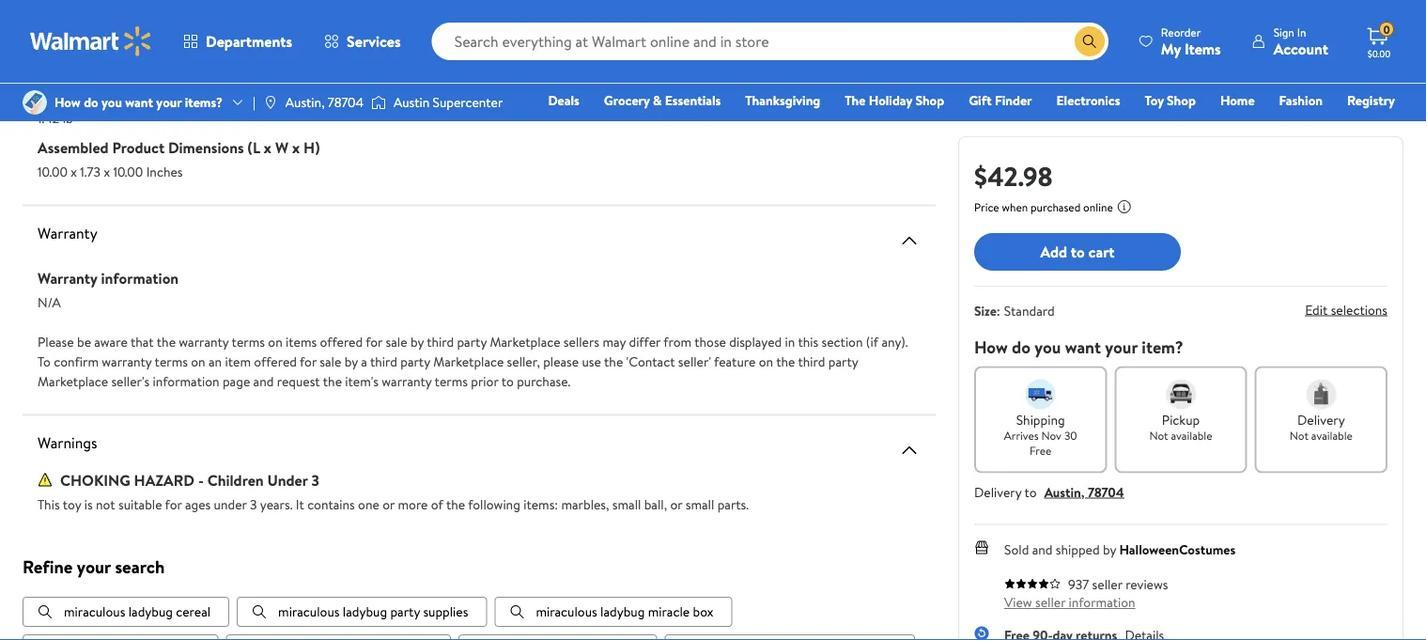 Task type: locate. For each thing, give the bounding box(es) containing it.
want
[[125, 93, 153, 111], [1066, 335, 1102, 359]]

seller'
[[679, 352, 712, 371]]

x right (l
[[264, 137, 272, 157]]

2 10.00 from the left
[[113, 163, 143, 181]]

small left ball, at the left of page
[[613, 495, 641, 514]]

list item down "box"
[[665, 634, 915, 640]]

1 miraculous from the left
[[64, 602, 125, 621]]

on down 'displayed'
[[759, 352, 774, 371]]

intent image for pickup image
[[1167, 379, 1197, 409]]

terms up item
[[232, 333, 265, 351]]

the
[[845, 91, 866, 110]]

seller down 3.9872 stars out of 5, based on 937 seller reviews element
[[1036, 593, 1066, 611]]

not down intent image for pickup
[[1150, 428, 1169, 444]]

terms left the prior
[[435, 372, 468, 391]]

account
[[1274, 38, 1329, 59]]

marketplace up the prior
[[434, 352, 504, 371]]

2 vertical spatial by
[[1103, 540, 1117, 559]]

warranty right item's
[[382, 372, 432, 391]]

(if
[[867, 333, 879, 351]]

1.42
[[38, 109, 60, 127]]

ladybug left miracle
[[601, 602, 645, 621]]

1 horizontal spatial or
[[671, 495, 683, 514]]

1 horizontal spatial to
[[1025, 483, 1037, 501]]

dimensions
[[168, 137, 244, 157]]

available inside delivery not available
[[1312, 428, 1353, 444]]

for down items
[[300, 352, 317, 371]]

want left item?
[[1066, 335, 1102, 359]]

delivery down intent image for delivery
[[1298, 410, 1346, 429]]

1 vertical spatial how
[[975, 335, 1008, 359]]

available down intent image for pickup
[[1172, 428, 1213, 444]]

delivery for not
[[1298, 410, 1346, 429]]

how for how do you want your item?
[[975, 335, 1008, 359]]

1 horizontal spatial seller
[[1093, 575, 1123, 593]]

0 vertical spatial by
[[411, 333, 424, 351]]

delivery up sold
[[975, 483, 1022, 501]]

list item down the miraculous ladybug cereal list item
[[23, 634, 219, 640]]

in
[[785, 333, 796, 351]]

small left parts.
[[686, 495, 715, 514]]

you
[[102, 93, 122, 111], [1035, 335, 1062, 359]]

 image
[[371, 93, 386, 112], [263, 95, 278, 110]]

terms left an
[[155, 352, 188, 371]]

ladybug
[[128, 602, 173, 621], [343, 602, 387, 621], [601, 602, 645, 621]]

assembled down lb
[[38, 137, 109, 157]]

holiday
[[869, 91, 913, 110]]

and right page
[[253, 372, 274, 391]]

78704 up sold and shipped by halloweencostumes
[[1088, 483, 1125, 501]]

warranty for warranty
[[38, 222, 97, 243]]

you down standard
[[1035, 335, 1062, 359]]

:
[[997, 302, 1001, 320]]

warranty for warranty information
[[38, 267, 97, 288]]

your left items? on the top of page
[[156, 93, 182, 111]]

1 horizontal spatial 3
[[312, 470, 319, 490]]

toy shop link
[[1137, 90, 1205, 110]]

3 miraculous from the left
[[536, 602, 598, 621]]

1 horizontal spatial you
[[1035, 335, 1062, 359]]

third
[[427, 333, 454, 351], [370, 352, 398, 371], [799, 352, 826, 371]]

view
[[1005, 593, 1033, 611]]

2 warranty from the top
[[38, 267, 97, 288]]

0 vertical spatial assembled
[[38, 83, 109, 104]]

miraculous for miraculous ladybug party supplies
[[278, 602, 340, 621]]

my
[[1162, 38, 1182, 59]]

assembled up lb
[[38, 83, 109, 104]]

the
[[157, 333, 176, 351], [604, 352, 623, 371], [777, 352, 796, 371], [323, 372, 342, 391], [446, 495, 465, 514]]

add to cart button
[[975, 233, 1182, 271]]

do down size : standard
[[1012, 335, 1031, 359]]

not down intent image for delivery
[[1290, 428, 1309, 444]]

or right one
[[383, 495, 395, 514]]

1 horizontal spatial on
[[268, 333, 283, 351]]

for up a
[[366, 333, 383, 351]]

gift finder
[[969, 91, 1033, 110]]

 image right | at the top
[[263, 95, 278, 110]]

2 ladybug from the left
[[343, 602, 387, 621]]

1 vertical spatial do
[[1012, 335, 1031, 359]]

warranty up the seller's on the bottom of page
[[102, 352, 152, 371]]

sold and shipped by halloweencostumes
[[1005, 540, 1236, 559]]

information
[[101, 267, 179, 288], [153, 372, 220, 391], [1069, 593, 1136, 611]]

refine your search
[[23, 555, 165, 579]]

1 horizontal spatial 10.00
[[113, 163, 143, 181]]

0 horizontal spatial small
[[613, 495, 641, 514]]

items
[[286, 333, 317, 351]]

party up the prior
[[457, 333, 487, 351]]

2 shop from the left
[[1168, 91, 1197, 110]]

selections
[[1332, 300, 1388, 318]]

1 horizontal spatial available
[[1312, 428, 1353, 444]]

home
[[1221, 91, 1255, 110]]

fashion
[[1280, 91, 1324, 110]]

warranty up the n/a
[[38, 267, 97, 288]]

your
[[156, 93, 182, 111], [1106, 335, 1138, 359], [77, 555, 111, 579]]

0 horizontal spatial miraculous
[[64, 602, 125, 621]]

0 vertical spatial for
[[366, 333, 383, 351]]

miraculous ladybug miracle box list item
[[495, 597, 733, 627]]

for
[[366, 333, 383, 351], [300, 352, 317, 371], [165, 495, 182, 514]]

seller's
[[111, 372, 150, 391]]

how down the playmates
[[55, 93, 81, 111]]

you for how do you want your items?
[[102, 93, 122, 111]]

austin, up the h) on the left top of the page
[[286, 93, 325, 111]]

austin, 78704
[[286, 93, 364, 111]]

1 warranty from the top
[[38, 222, 97, 243]]

1 horizontal spatial delivery
[[1298, 410, 1346, 429]]

items
[[1185, 38, 1222, 59]]

4 list item from the left
[[665, 634, 915, 640]]

or right ball, at the left of page
[[671, 495, 683, 514]]

delivery inside delivery not available
[[1298, 410, 1346, 429]]

austin, down free
[[1045, 483, 1085, 501]]

0 horizontal spatial how
[[55, 93, 81, 111]]

1 assembled from the top
[[38, 83, 109, 104]]

0 horizontal spatial want
[[125, 93, 153, 111]]

'contact
[[627, 352, 675, 371]]

toys
[[98, 55, 123, 74]]

how for how do you want your items?
[[55, 93, 81, 111]]

1 vertical spatial 78704
[[1088, 483, 1125, 501]]

gift
[[969, 91, 992, 110]]

list
[[23, 597, 936, 640]]

1 small from the left
[[613, 495, 641, 514]]

 image left austin
[[371, 93, 386, 112]]

2 vertical spatial your
[[77, 555, 111, 579]]

1 available from the left
[[1172, 428, 1213, 444]]

2 horizontal spatial for
[[366, 333, 383, 351]]

0 horizontal spatial ladybug
[[128, 602, 173, 621]]

0 horizontal spatial austin,
[[286, 93, 325, 111]]

1 horizontal spatial third
[[427, 333, 454, 351]]

miraculous ladybug miracle box
[[536, 602, 714, 621]]

2 vertical spatial for
[[165, 495, 182, 514]]

services button
[[308, 19, 417, 64]]

party left supplies
[[391, 602, 420, 621]]

1 vertical spatial and
[[1033, 540, 1053, 559]]

1 horizontal spatial want
[[1066, 335, 1102, 359]]

party right a
[[401, 352, 430, 371]]

warranty up the warranty information
[[38, 222, 97, 243]]

list item down miraculous ladybug miracle box button
[[459, 634, 657, 640]]

intent image for shipping image
[[1026, 379, 1056, 409]]

0 horizontal spatial 78704
[[328, 93, 364, 111]]

1 ladybug from the left
[[128, 602, 173, 621]]

following
[[468, 495, 521, 514]]

2 product from the top
[[112, 137, 165, 157]]

3 ladybug from the left
[[601, 602, 645, 621]]

seller for 937
[[1093, 575, 1123, 593]]

those
[[695, 333, 727, 351]]

list item down miraculous ladybug party supplies list item
[[226, 634, 451, 640]]

0 vertical spatial warranty
[[179, 333, 229, 351]]

0 vertical spatial offered
[[320, 333, 363, 351]]

on left items
[[268, 333, 283, 351]]

want down inc
[[125, 93, 153, 111]]

1 vertical spatial 3
[[250, 495, 257, 514]]

marketplace down confirm
[[38, 372, 108, 391]]

0 vertical spatial warranty
[[38, 222, 97, 243]]

2 horizontal spatial to
[[1071, 241, 1086, 262]]

1 horizontal spatial how
[[975, 335, 1008, 359]]

the holiday shop
[[845, 91, 945, 110]]

0 horizontal spatial do
[[84, 93, 98, 111]]

2 horizontal spatial warranty
[[382, 372, 432, 391]]

any).
[[882, 333, 909, 351]]

to
[[1071, 241, 1086, 262], [502, 372, 514, 391], [1025, 483, 1037, 501]]

available inside pickup not available
[[1172, 428, 1213, 444]]

2 vertical spatial to
[[1025, 483, 1037, 501]]

1 horizontal spatial 78704
[[1088, 483, 1125, 501]]

1 horizontal spatial shop
[[1168, 91, 1197, 110]]

section
[[822, 333, 863, 351]]

product up inches
[[112, 137, 165, 157]]

2 horizontal spatial your
[[1106, 335, 1138, 359]]

refine
[[23, 555, 73, 579]]

Walmart Site-Wide search field
[[432, 23, 1109, 60]]

3 left years.
[[250, 495, 257, 514]]

warranty
[[179, 333, 229, 351], [102, 352, 152, 371], [382, 372, 432, 391]]

1 not from the left
[[1150, 428, 1169, 444]]

1 horizontal spatial  image
[[371, 93, 386, 112]]

3 right under
[[312, 470, 319, 490]]

you down toys
[[102, 93, 122, 111]]

0 horizontal spatial to
[[502, 372, 514, 391]]

not for pickup
[[1150, 428, 1169, 444]]

for left "ages"
[[165, 495, 182, 514]]

0 horizontal spatial shop
[[916, 91, 945, 110]]

1 horizontal spatial for
[[300, 352, 317, 371]]

and right sold
[[1033, 540, 1053, 559]]

1 vertical spatial terms
[[155, 352, 188, 371]]

0 vertical spatial product
[[112, 83, 165, 104]]

1 vertical spatial delivery
[[975, 483, 1022, 501]]

do right lb
[[84, 93, 98, 111]]

contains
[[308, 495, 355, 514]]

product down inc
[[112, 83, 165, 104]]

1 horizontal spatial ladybug
[[343, 602, 387, 621]]

your for item?
[[1106, 335, 1138, 359]]

2 available from the left
[[1312, 428, 1353, 444]]

ages
[[185, 495, 211, 514]]

available down intent image for delivery
[[1312, 428, 1353, 444]]

warranty up an
[[179, 333, 229, 351]]

ball,
[[645, 495, 667, 514]]

1 horizontal spatial small
[[686, 495, 715, 514]]

to down free
[[1025, 483, 1037, 501]]

0 vertical spatial want
[[125, 93, 153, 111]]

ladybug left cereal at the left bottom of the page
[[128, 602, 173, 621]]

0 horizontal spatial sale
[[320, 352, 342, 371]]

shop right the holiday on the right top of the page
[[916, 91, 945, 110]]

10.00 left inches
[[113, 163, 143, 181]]

2 horizontal spatial terms
[[435, 372, 468, 391]]

thanksgiving link
[[737, 90, 829, 110]]

information inside please be aware that the warranty terms on items offered for sale by third party marketplace sellers may differ from those displayed in this section (if any). to confirm warranty terms on an item offered for sale by a third party marketplace seller, please use the 'contact seller' feature on the third party marketplace seller's information page and request the item's warranty terms prior to purchase.
[[153, 372, 220, 391]]

x left 1.73
[[71, 163, 77, 181]]

intent image for delivery image
[[1307, 379, 1337, 409]]

want for item?
[[1066, 335, 1102, 359]]

2 not from the left
[[1290, 428, 1309, 444]]

do for how do you want your items?
[[84, 93, 98, 111]]

not inside delivery not available
[[1290, 428, 1309, 444]]

shipping arrives nov 30 free
[[1005, 410, 1078, 459]]

1 vertical spatial product
[[112, 137, 165, 157]]

purchase.
[[517, 372, 571, 391]]

marketplace up seller,
[[490, 333, 561, 351]]

0 vertical spatial to
[[1071, 241, 1086, 262]]

0 vertical spatial sale
[[386, 333, 408, 351]]

 image for austin supercenter
[[371, 93, 386, 112]]

an
[[209, 352, 222, 371]]

0 vertical spatial you
[[102, 93, 122, 111]]

to inside button
[[1071, 241, 1086, 262]]

your left search
[[77, 555, 111, 579]]

1 vertical spatial to
[[502, 372, 514, 391]]

miraculous ladybug cereal list item
[[23, 597, 229, 627]]

1 vertical spatial information
[[153, 372, 220, 391]]

more
[[398, 495, 428, 514]]

view seller information link
[[1005, 593, 1136, 611]]

2 vertical spatial terms
[[435, 372, 468, 391]]

1 vertical spatial warranty
[[102, 352, 152, 371]]

miraculous ladybug miracle box button
[[495, 597, 733, 627]]

your left item?
[[1106, 335, 1138, 359]]

1 vertical spatial warranty
[[38, 267, 97, 288]]

offered
[[320, 333, 363, 351], [254, 352, 297, 371]]

1 horizontal spatial and
[[1033, 540, 1053, 559]]

n/a
[[38, 293, 61, 312]]

offered up request
[[254, 352, 297, 371]]

seller for view
[[1036, 593, 1066, 611]]

1 or from the left
[[383, 495, 395, 514]]

1 vertical spatial offered
[[254, 352, 297, 371]]

available for pickup
[[1172, 428, 1213, 444]]

ladybug for miracle
[[601, 602, 645, 621]]

0 horizontal spatial  image
[[263, 95, 278, 110]]

2 or from the left
[[671, 495, 683, 514]]

1 vertical spatial your
[[1106, 335, 1138, 359]]

3
[[312, 470, 319, 490], [250, 495, 257, 514]]

supercenter
[[433, 93, 503, 111]]

shop right "toy"
[[1168, 91, 1197, 110]]

ladybug for cereal
[[128, 602, 173, 621]]

from
[[664, 333, 692, 351]]

small
[[613, 495, 641, 514], [686, 495, 715, 514]]

 image
[[23, 90, 47, 115]]

not inside pickup not available
[[1150, 428, 1169, 444]]

0 vertical spatial and
[[253, 372, 274, 391]]

0 horizontal spatial 10.00
[[38, 163, 68, 181]]

x right 1.73
[[104, 163, 110, 181]]

choking
[[60, 470, 130, 490]]

how down size
[[975, 335, 1008, 359]]

ladybug left supplies
[[343, 602, 387, 621]]

items:
[[524, 495, 558, 514]]

0 horizontal spatial on
[[191, 352, 206, 371]]

1 shop from the left
[[916, 91, 945, 110]]

on left an
[[191, 352, 206, 371]]

1 horizontal spatial do
[[1012, 335, 1031, 359]]

0 vertical spatial your
[[156, 93, 182, 111]]

warning image
[[38, 472, 53, 487]]

pickup
[[1163, 410, 1201, 429]]

1 horizontal spatial miraculous
[[278, 602, 340, 621]]

10.00 left 1.73
[[38, 163, 68, 181]]

2 miraculous from the left
[[278, 602, 340, 621]]

0 vertical spatial do
[[84, 93, 98, 111]]

by
[[411, 333, 424, 351], [345, 352, 358, 371], [1103, 540, 1117, 559]]

choking hazard - children under 3
[[60, 470, 319, 490]]

0 vertical spatial delivery
[[1298, 410, 1346, 429]]

0 horizontal spatial and
[[253, 372, 274, 391]]

list item
[[23, 634, 219, 640], [226, 634, 451, 640], [459, 634, 657, 640], [665, 634, 915, 640]]

deals link
[[540, 90, 588, 110]]

0 horizontal spatial delivery
[[975, 483, 1022, 501]]

toy shop
[[1145, 91, 1197, 110]]

shop
[[916, 91, 945, 110], [1168, 91, 1197, 110]]

to left cart
[[1071, 241, 1086, 262]]

sign in account
[[1274, 24, 1329, 59]]

offered up a
[[320, 333, 363, 351]]

to right the prior
[[502, 372, 514, 391]]

0 horizontal spatial or
[[383, 495, 395, 514]]

1 horizontal spatial austin,
[[1045, 483, 1085, 501]]

seller right 937
[[1093, 575, 1123, 593]]

1 vertical spatial want
[[1066, 335, 1102, 359]]

walmart+ link
[[1331, 117, 1404, 137]]

78704 down services dropdown button
[[328, 93, 364, 111]]

the down in
[[777, 352, 796, 371]]

of
[[431, 495, 443, 514]]

edit
[[1306, 300, 1328, 318]]



Task type: describe. For each thing, give the bounding box(es) containing it.
the right that at the bottom left
[[157, 333, 176, 351]]

2 vertical spatial marketplace
[[38, 372, 108, 391]]

one
[[358, 495, 380, 514]]

ladybug for party
[[343, 602, 387, 621]]

2 horizontal spatial by
[[1103, 540, 1117, 559]]

aware
[[94, 333, 128, 351]]

please
[[543, 352, 579, 371]]

reorder
[[1162, 24, 1202, 40]]

0 horizontal spatial 3
[[250, 495, 257, 514]]

weight
[[168, 83, 215, 104]]

registry
[[1348, 91, 1396, 110]]

937
[[1069, 575, 1090, 593]]

3 list item from the left
[[459, 634, 657, 640]]

austin, 78704 button
[[1045, 483, 1125, 501]]

this
[[798, 333, 819, 351]]

one debit link
[[1243, 117, 1324, 137]]

delivery for to
[[975, 483, 1022, 501]]

it
[[296, 495, 304, 514]]

one
[[1252, 117, 1280, 136]]

shop inside 'link'
[[916, 91, 945, 110]]

how do you want your items?
[[55, 93, 223, 111]]

warnings image
[[899, 439, 921, 461]]

search
[[115, 555, 165, 579]]

2 small from the left
[[686, 495, 715, 514]]

1 vertical spatial sale
[[320, 352, 342, 371]]

2 horizontal spatial on
[[759, 352, 774, 371]]

0 horizontal spatial for
[[165, 495, 182, 514]]

2 vertical spatial warranty
[[382, 372, 432, 391]]

not
[[96, 495, 115, 514]]

0 horizontal spatial by
[[345, 352, 358, 371]]

30
[[1065, 428, 1078, 444]]

0 vertical spatial 78704
[[328, 93, 364, 111]]

in
[[1298, 24, 1307, 40]]

shipping
[[1017, 410, 1066, 429]]

price when purchased online
[[975, 199, 1114, 215]]

1 product from the top
[[112, 83, 165, 104]]

edit selections button
[[1306, 300, 1388, 318]]

feature
[[714, 352, 756, 371]]

to for delivery
[[1025, 483, 1037, 501]]

pickup not available
[[1150, 410, 1213, 444]]

0 horizontal spatial offered
[[254, 352, 297, 371]]

when
[[1003, 199, 1029, 215]]

(l
[[248, 137, 260, 157]]

2 assembled from the top
[[38, 137, 109, 157]]

walmart image
[[30, 26, 152, 56]]

this
[[38, 495, 60, 514]]

the down may
[[604, 352, 623, 371]]

0 horizontal spatial third
[[370, 352, 398, 371]]

1 horizontal spatial sale
[[386, 333, 408, 351]]

the left item's
[[323, 372, 342, 391]]

items?
[[185, 93, 223, 111]]

warnings
[[38, 432, 97, 453]]

not for delivery
[[1290, 428, 1309, 444]]

miraculous for miraculous ladybug cereal
[[64, 602, 125, 621]]

delivery not available
[[1290, 410, 1353, 444]]

 image for austin, 78704
[[263, 95, 278, 110]]

warranty image
[[899, 229, 921, 251]]

do for how do you want your item?
[[1012, 335, 1031, 359]]

size : standard
[[975, 302, 1055, 320]]

miracle
[[648, 602, 690, 621]]

party down section
[[829, 352, 859, 371]]

manufacturer
[[38, 30, 128, 50]]

1 vertical spatial austin,
[[1045, 483, 1085, 501]]

1 horizontal spatial by
[[411, 333, 424, 351]]

x right w
[[292, 137, 300, 157]]

edit selections
[[1306, 300, 1388, 318]]

0 horizontal spatial your
[[77, 555, 111, 579]]

shipped
[[1056, 540, 1100, 559]]

party inside button
[[391, 602, 420, 621]]

confirm
[[54, 352, 99, 371]]

standard
[[1005, 302, 1055, 320]]

miraculous ladybug cereal
[[64, 602, 211, 621]]

available for delivery
[[1312, 428, 1353, 444]]

0 horizontal spatial terms
[[155, 352, 188, 371]]

toy
[[63, 495, 81, 514]]

add
[[1041, 241, 1068, 262]]

sign
[[1274, 24, 1295, 40]]

2 list item from the left
[[226, 634, 451, 640]]

under
[[267, 470, 308, 490]]

list containing miraculous ladybug cereal
[[23, 597, 936, 640]]

reorder my items
[[1162, 24, 1222, 59]]

miraculous ladybug party supplies list item
[[237, 597, 487, 627]]

nov
[[1042, 428, 1062, 444]]

0 vertical spatial marketplace
[[490, 333, 561, 351]]

box
[[693, 602, 714, 621]]

Search search field
[[432, 23, 1109, 60]]

2 horizontal spatial third
[[799, 352, 826, 371]]

size
[[975, 302, 997, 320]]

miraculous ladybug cereal button
[[23, 597, 229, 627]]

inc
[[126, 55, 143, 74]]

937 seller reviews
[[1069, 575, 1169, 593]]

1 10.00 from the left
[[38, 163, 68, 181]]

essentials
[[665, 91, 721, 110]]

2 vertical spatial information
[[1069, 593, 1136, 611]]

that
[[131, 333, 154, 351]]

you for how do you want your item?
[[1035, 335, 1062, 359]]

$42.98
[[975, 157, 1053, 194]]

$0.00
[[1368, 47, 1391, 60]]

departments button
[[167, 19, 308, 64]]

1 vertical spatial marketplace
[[434, 352, 504, 371]]

add to cart
[[1041, 241, 1115, 262]]

is
[[84, 495, 93, 514]]

&
[[653, 91, 662, 110]]

3.9872 stars out of 5, based on 937 seller reviews element
[[1005, 578, 1061, 589]]

thanksgiving
[[746, 91, 821, 110]]

electronics
[[1057, 91, 1121, 110]]

1 list item from the left
[[23, 634, 219, 640]]

1 horizontal spatial warranty
[[179, 333, 229, 351]]

to for add
[[1071, 241, 1086, 262]]

0 vertical spatial 3
[[312, 470, 319, 490]]

want for items?
[[125, 93, 153, 111]]

deals
[[548, 91, 580, 110]]

please be aware that the warranty terms on items offered for sale by third party marketplace sellers may differ from those displayed in this section (if any). to confirm warranty terms on an item offered for sale by a third party marketplace seller, please use the 'contact seller' feature on the third party marketplace seller's information page and request the item's warranty terms prior to purchase.
[[38, 333, 909, 391]]

austin
[[394, 93, 430, 111]]

toy
[[1145, 91, 1164, 110]]

the right of
[[446, 495, 465, 514]]

differ
[[629, 333, 661, 351]]

electronics link
[[1049, 90, 1129, 110]]

0 horizontal spatial warranty
[[102, 352, 152, 371]]

online
[[1084, 199, 1114, 215]]

0 vertical spatial information
[[101, 267, 179, 288]]

to inside please be aware that the warranty terms on items offered for sale by third party marketplace sellers may differ from those displayed in this section (if any). to confirm warranty terms on an item offered for sale by a third party marketplace seller, please use the 'contact seller' feature on the third party marketplace seller's information page and request the item's warranty terms prior to purchase.
[[502, 372, 514, 391]]

years.
[[260, 495, 293, 514]]

miraculous ladybug party supplies
[[278, 602, 468, 621]]

view seller information
[[1005, 593, 1136, 611]]

reviews
[[1126, 575, 1169, 593]]

purchased
[[1031, 199, 1081, 215]]

children
[[207, 470, 264, 490]]

legal information image
[[1117, 199, 1132, 214]]

may
[[603, 333, 626, 351]]

supplies
[[423, 602, 468, 621]]

your for items?
[[156, 93, 182, 111]]

to
[[38, 352, 51, 371]]

1 vertical spatial for
[[300, 352, 317, 371]]

free
[[1030, 443, 1052, 459]]

search icon image
[[1083, 34, 1098, 49]]

sellers
[[564, 333, 600, 351]]

registry one debit
[[1252, 91, 1396, 136]]

this toy is not suitable for ages under 3 years. it contains one or more of the following items: marbles, small ball, or small parts.
[[38, 495, 749, 514]]

miraculous for miraculous ladybug miracle box
[[536, 602, 598, 621]]

the holiday shop link
[[837, 90, 953, 110]]

and inside please be aware that the warranty terms on items offered for sale by third party marketplace sellers may differ from those displayed in this section (if any). to confirm warranty terms on an item offered for sale by a third party marketplace seller, please use the 'contact seller' feature on the third party marketplace seller's information page and request the item's warranty terms prior to purchase.
[[253, 372, 274, 391]]

0 vertical spatial terms
[[232, 333, 265, 351]]



Task type: vqa. For each thing, say whether or not it's contained in the screenshot.
Today inside THE DELIVERY TODAY
no



